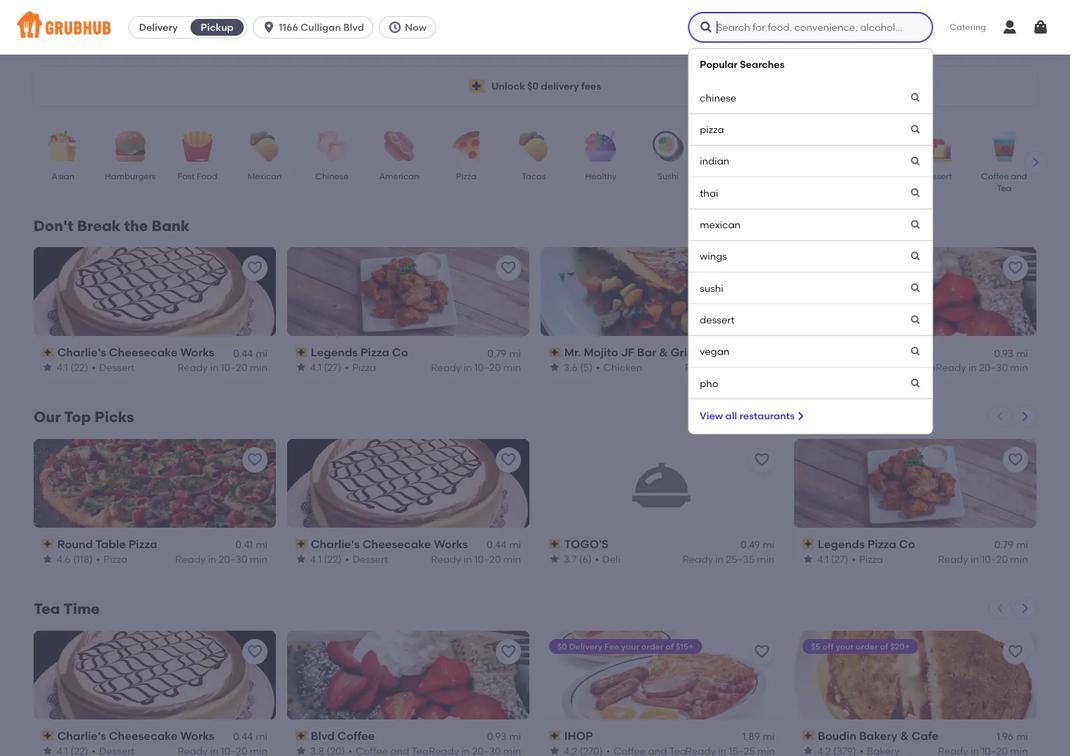 Task type: locate. For each thing, give the bounding box(es) containing it.
0 horizontal spatial (22)
[[70, 361, 88, 373]]

your right "off"
[[836, 641, 854, 651]]

cheesecake for legends pizza co
[[109, 346, 178, 359]]

1 horizontal spatial blvd
[[343, 21, 364, 33]]

1 horizontal spatial 20–30
[[979, 361, 1008, 373]]

of left $20+
[[880, 641, 888, 651]]

chicken down the jf
[[603, 361, 642, 373]]

cheesecake
[[109, 346, 178, 359], [362, 537, 431, 551], [109, 729, 178, 743]]

of left $15+
[[666, 641, 674, 651]]

0 vertical spatial 4.1 (27)
[[310, 361, 341, 373]]

0 vertical spatial 0.93 mi
[[994, 347, 1028, 359]]

0.44
[[233, 347, 253, 359], [487, 539, 506, 551], [233, 731, 253, 743]]

in
[[210, 361, 218, 373], [464, 361, 472, 373], [717, 361, 726, 373], [968, 361, 977, 373], [208, 553, 216, 565], [464, 553, 472, 565], [715, 553, 724, 565], [971, 553, 979, 565]]

3.8
[[817, 361, 831, 373]]

and inside coffee and tea
[[1011, 171, 1027, 181]]

svg image for indian
[[910, 156, 921, 167]]

0 horizontal spatial 0.93
[[487, 731, 506, 743]]

1 horizontal spatial 4.1 (22)
[[310, 553, 342, 565]]

(22)
[[70, 361, 88, 373], [324, 553, 342, 565]]

2 horizontal spatial coffee
[[981, 171, 1009, 181]]

sushi
[[657, 171, 679, 181]]

subscription pass image inside mr. mojito jf bar & grill link
[[549, 348, 561, 357]]

coffee and tea
[[981, 171, 1027, 193]]

1 horizontal spatial $0
[[557, 641, 567, 651]]

(6)
[[579, 553, 592, 565]]

0.44 mi for blvd coffee
[[233, 731, 268, 743]]

0 vertical spatial ready in 20–30 min
[[936, 361, 1028, 373]]

2 vertical spatial tea
[[34, 600, 60, 618]]

0 vertical spatial 0.79
[[487, 347, 506, 359]]

searches
[[740, 58, 785, 70]]

subscription pass image left round
[[42, 539, 54, 549]]

0 vertical spatial caret left icon image
[[994, 411, 1006, 422]]

1 horizontal spatial 0.93
[[994, 347, 1013, 359]]

0 horizontal spatial dessert
[[99, 361, 135, 373]]

cafe
[[912, 729, 939, 743]]

all
[[725, 410, 737, 422]]

subscription pass image left ihop
[[549, 731, 561, 741]]

chicken down indian
[[719, 171, 752, 181]]

fast food
[[178, 171, 217, 181]]

delivery left fee
[[569, 641, 602, 651]]

sushi image
[[644, 131, 693, 162]]

now
[[405, 21, 427, 33]]

2 vertical spatial 0.44
[[233, 731, 253, 743]]

sushi
[[700, 282, 723, 294]]

1 vertical spatial works
[[434, 537, 468, 551]]

tacos
[[522, 171, 546, 181]]

save this restaurant image
[[247, 260, 263, 277], [754, 260, 770, 277], [247, 452, 263, 468], [754, 452, 770, 468], [1007, 452, 1024, 468], [500, 643, 517, 660], [754, 643, 770, 660], [1007, 643, 1024, 660]]

svg image for wings
[[910, 251, 921, 262]]

order left $20+
[[856, 641, 878, 651]]

0.93 mi
[[994, 347, 1028, 359], [487, 731, 521, 743]]

$20+
[[890, 641, 910, 651]]

1 horizontal spatial and
[[1011, 171, 1027, 181]]

your
[[621, 641, 639, 651], [836, 641, 854, 651]]

0 vertical spatial (27)
[[324, 361, 341, 373]]

0 horizontal spatial of
[[666, 641, 674, 651]]

coffee and tea image
[[980, 131, 1029, 162]]

0 vertical spatial charlie's
[[57, 346, 106, 359]]

svg image
[[1001, 19, 1018, 36], [1032, 19, 1049, 36], [388, 20, 402, 34], [910, 124, 921, 135], [910, 156, 921, 167], [910, 187, 921, 199], [910, 251, 921, 262], [910, 346, 921, 357], [910, 378, 921, 389]]

blvd
[[343, 21, 364, 33], [311, 729, 335, 743]]

ready in 25–35 min
[[683, 553, 775, 565]]

cheesecake for blvd coffee
[[109, 729, 178, 743]]

0 vertical spatial delivery
[[139, 21, 178, 33]]

works
[[180, 346, 214, 359], [434, 537, 468, 551], [180, 729, 214, 743]]

charlie's for blvd
[[57, 729, 106, 743]]

2 vertical spatial charlie's
[[57, 729, 106, 743]]

$0 right unlock
[[527, 80, 539, 92]]

unlock $0 delivery fees
[[491, 80, 601, 92]]

0 vertical spatial tea
[[997, 183, 1012, 193]]

subscription pass image left the blvd coffee
[[296, 731, 308, 741]]

1 horizontal spatial tea
[[918, 361, 936, 373]]

1 horizontal spatial of
[[880, 641, 888, 651]]

0 horizontal spatial co
[[392, 346, 408, 359]]

delivery
[[139, 21, 178, 33], [569, 641, 602, 651]]

1 horizontal spatial • dessert
[[345, 553, 388, 565]]

1 vertical spatial coffee
[[863, 361, 895, 373]]

subscription pass image left mr.
[[549, 348, 561, 357]]

1 vertical spatial charlie's cheesecake works
[[311, 537, 468, 551]]

subscription pass image
[[42, 348, 54, 357], [296, 348, 308, 357], [549, 539, 561, 549], [803, 539, 815, 549], [42, 731, 54, 741]]

popular searches
[[700, 58, 785, 70]]

2 of from the left
[[880, 641, 888, 651]]

1 vertical spatial (22)
[[324, 553, 342, 565]]

order left $15+
[[641, 641, 664, 651]]

1 vertical spatial 20–30
[[219, 553, 247, 565]]

0 horizontal spatial 0.79 mi
[[487, 347, 521, 359]]

star icon image
[[42, 362, 53, 373], [296, 362, 307, 373], [549, 362, 560, 373], [803, 362, 814, 373], [42, 554, 53, 565], [296, 554, 307, 565], [549, 554, 560, 565], [803, 554, 814, 565], [42, 745, 53, 756], [296, 745, 307, 756], [549, 745, 560, 756], [803, 745, 814, 756]]

0 vertical spatial charlie's cheesecake works
[[57, 346, 214, 359]]

2 caret left icon image from the top
[[994, 603, 1006, 614]]

charlie's cheesecake works for legends pizza co
[[57, 346, 214, 359]]

fast
[[178, 171, 195, 181]]

$5
[[811, 641, 820, 651]]

fee
[[604, 641, 619, 651]]

0 vertical spatial • dessert
[[92, 361, 135, 373]]

0.79 mi
[[487, 347, 521, 359], [995, 539, 1028, 551]]

fees
[[581, 80, 601, 92]]

1 order from the left
[[641, 641, 664, 651]]

subscription pass image for round table pizza
[[42, 539, 54, 549]]

1 vertical spatial and
[[897, 361, 916, 373]]

0 vertical spatial legends pizza co
[[311, 346, 408, 359]]

0 horizontal spatial legends
[[311, 346, 358, 359]]

ready
[[178, 361, 208, 373], [431, 361, 461, 373], [685, 361, 715, 373], [936, 361, 966, 373], [175, 553, 206, 565], [431, 553, 461, 565], [683, 553, 713, 565], [938, 553, 968, 565]]

charlie's
[[57, 346, 106, 359], [311, 537, 360, 551], [57, 729, 106, 743]]

subscription pass image for boudin bakery & cafe
[[803, 731, 815, 741]]

& left cafe
[[900, 729, 909, 743]]

0 horizontal spatial coffee
[[337, 729, 375, 743]]

save this restaurant image for • coffee and tea
[[1007, 260, 1024, 277]]

0 vertical spatial coffee
[[981, 171, 1009, 181]]

1 vertical spatial 0.93
[[487, 731, 506, 743]]

0 vertical spatial works
[[180, 346, 214, 359]]

0.79
[[487, 347, 506, 359], [995, 539, 1013, 551]]

subscription pass image for mr. mojito jf bar & grill
[[549, 348, 561, 357]]

tea inside coffee and tea
[[997, 183, 1012, 193]]

1 vertical spatial chicken
[[603, 361, 642, 373]]

dessert
[[700, 314, 735, 326]]

1 vertical spatial 4.1 (27)
[[817, 553, 848, 565]]

& right bar at right top
[[659, 346, 668, 359]]

$0 left fee
[[557, 641, 567, 651]]

20–30
[[979, 361, 1008, 373], [219, 553, 247, 565]]

svg image for vegan
[[910, 346, 921, 357]]

0 horizontal spatial $0
[[527, 80, 539, 92]]

2 vertical spatial coffee
[[337, 729, 375, 743]]

0.49 mi
[[741, 539, 775, 551]]

works for blvd coffee
[[180, 729, 214, 743]]

legends pizza co
[[311, 346, 408, 359], [818, 537, 915, 551]]

1.89 mi
[[743, 731, 775, 743]]

1 vertical spatial 0.79
[[995, 539, 1013, 551]]

save this restaurant image
[[500, 260, 517, 277], [1007, 260, 1024, 277], [500, 452, 517, 468], [247, 643, 263, 660]]

1 your from the left
[[621, 641, 639, 651]]

• dessert
[[92, 361, 135, 373], [345, 553, 388, 565]]

1 horizontal spatial • pizza
[[345, 361, 376, 373]]

0 vertical spatial 0.79 mi
[[487, 347, 521, 359]]

charlie's for legends
[[57, 346, 106, 359]]

coffee for blvd coffee
[[337, 729, 375, 743]]

2 order from the left
[[856, 641, 878, 651]]

1 vertical spatial $0
[[557, 641, 567, 651]]

caret left icon image for tea time
[[994, 603, 1006, 614]]

legends
[[311, 346, 358, 359], [818, 537, 865, 551]]

mi
[[256, 347, 268, 359], [509, 347, 521, 359], [1016, 347, 1028, 359], [256, 539, 268, 551], [509, 539, 521, 551], [763, 539, 775, 551], [1016, 539, 1028, 551], [256, 731, 268, 743], [509, 731, 521, 743], [763, 731, 775, 743], [1016, 731, 1028, 743]]

hamburgers image
[[106, 131, 155, 162]]

togo's
[[564, 537, 608, 551]]

0 vertical spatial blvd
[[343, 21, 364, 33]]

caret right icon image
[[1030, 157, 1041, 168], [1020, 411, 1031, 422], [1020, 603, 1031, 614]]

breakfast image
[[845, 131, 894, 162]]

0 vertical spatial dessert
[[922, 171, 952, 181]]

popular
[[700, 58, 738, 70]]

break
[[77, 217, 121, 235]]

0.44 for blvd coffee
[[233, 731, 253, 743]]

ready in 20–30 min for coffee and tea
[[936, 361, 1028, 373]]

2 vertical spatial works
[[180, 729, 214, 743]]

0 vertical spatial and
[[1011, 171, 1027, 181]]

1 horizontal spatial legends pizza co
[[818, 537, 915, 551]]

and down 'coffee and tea' 'image'
[[1011, 171, 1027, 181]]

0 vertical spatial 0.93
[[994, 347, 1013, 359]]

2 list box from the left
[[688, 48, 933, 435]]

2 vertical spatial dessert
[[353, 553, 388, 565]]

1 vertical spatial &
[[900, 729, 909, 743]]

•
[[92, 361, 96, 373], [345, 361, 349, 373], [596, 361, 600, 373], [855, 361, 859, 373], [96, 553, 100, 565], [345, 553, 349, 565], [595, 553, 599, 565], [852, 553, 856, 565]]

4.1 (27)
[[310, 361, 341, 373], [817, 553, 848, 565]]

1 caret left icon image from the top
[[994, 411, 1006, 422]]

chicken
[[719, 171, 752, 181], [603, 361, 642, 373]]

Search for food, convenience, alcohol... search field
[[688, 12, 933, 43]]

1 horizontal spatial delivery
[[569, 641, 602, 651]]

0 horizontal spatial • dessert
[[92, 361, 135, 373]]

subscription pass image left boudin
[[803, 731, 815, 741]]

co
[[392, 346, 408, 359], [899, 537, 915, 551]]

1 horizontal spatial ready in 20–30 min
[[936, 361, 1028, 373]]

0.93
[[994, 347, 1013, 359], [487, 731, 506, 743]]

1 horizontal spatial chicken
[[719, 171, 752, 181]]

1.96 mi
[[997, 731, 1028, 743]]

subscription pass image
[[549, 348, 561, 357], [42, 539, 54, 549], [296, 539, 308, 549], [296, 731, 308, 741], [549, 731, 561, 741], [803, 731, 815, 741]]

caret left icon image
[[994, 411, 1006, 422], [994, 603, 1006, 614]]

3.8 (20)
[[817, 361, 852, 373]]

3.7
[[564, 553, 577, 565]]

1 horizontal spatial coffee
[[863, 361, 895, 373]]

time
[[63, 600, 100, 618]]

culligan
[[300, 21, 341, 33]]

charlie's cheesecake works
[[57, 346, 214, 359], [311, 537, 468, 551], [57, 729, 214, 743]]

svg image inside 1166 culligan blvd button
[[262, 20, 276, 34]]

0 horizontal spatial 4.1 (22)
[[57, 361, 88, 373]]

your right fee
[[621, 641, 639, 651]]

pizza image
[[442, 131, 491, 162]]

subscription pass image right 0.41 mi
[[296, 539, 308, 549]]

delivery left pickup button
[[139, 21, 178, 33]]

list box
[[0, 48, 1070, 756], [688, 48, 933, 435]]

1 vertical spatial legends
[[818, 537, 865, 551]]

1 vertical spatial 0.44
[[487, 539, 506, 551]]

1 horizontal spatial &
[[900, 729, 909, 743]]

0 horizontal spatial 20–30
[[219, 553, 247, 565]]

1 vertical spatial caret left icon image
[[994, 603, 1006, 614]]

0.49
[[741, 539, 760, 551]]

ready in 20–30 min
[[936, 361, 1028, 373], [175, 553, 268, 565]]

burritos image
[[778, 131, 827, 162]]

pizza
[[700, 124, 724, 135]]

fast food image
[[173, 131, 222, 162]]

pickup
[[201, 21, 234, 33]]

1 horizontal spatial 0.93 mi
[[994, 347, 1028, 359]]

chicken image
[[711, 131, 760, 162]]

and
[[1011, 171, 1027, 181], [897, 361, 916, 373]]

0 horizontal spatial blvd
[[311, 729, 335, 743]]

0 horizontal spatial &
[[659, 346, 668, 359]]

0 horizontal spatial chicken
[[603, 361, 642, 373]]

$0
[[527, 80, 539, 92], [557, 641, 567, 651]]

2 horizontal spatial tea
[[997, 183, 1012, 193]]

0.44 mi
[[233, 347, 268, 359], [487, 539, 521, 551], [233, 731, 268, 743]]

&
[[659, 346, 668, 359], [900, 729, 909, 743]]

and right (20)
[[897, 361, 916, 373]]

4.6
[[57, 553, 71, 565]]

main navigation navigation
[[0, 0, 1070, 756]]

pizza
[[456, 171, 477, 181], [360, 346, 389, 359], [352, 361, 376, 373], [128, 537, 157, 551], [867, 537, 896, 551], [104, 553, 127, 565], [859, 553, 883, 565]]

breakfast
[[850, 171, 889, 181]]

0 horizontal spatial your
[[621, 641, 639, 651]]

our top picks
[[34, 408, 134, 426]]

0 vertical spatial &
[[659, 346, 668, 359]]

svg image
[[262, 20, 276, 34], [699, 20, 713, 34], [910, 92, 921, 103], [910, 219, 921, 230], [910, 283, 921, 294], [910, 314, 921, 326], [795, 411, 806, 422]]

0 horizontal spatial ready in 20–30 min
[[175, 553, 268, 565]]

1 vertical spatial charlie's
[[311, 537, 360, 551]]



Task type: describe. For each thing, give the bounding box(es) containing it.
wings
[[700, 250, 727, 262]]

mexican
[[248, 171, 282, 181]]

0 horizontal spatial 0.79
[[487, 347, 506, 359]]

jf
[[621, 346, 634, 359]]

ready in 20–30 min for pizza
[[175, 553, 268, 565]]

caret right icon image for our top picks
[[1020, 411, 1031, 422]]

round
[[57, 537, 93, 551]]

save this restaurant image for • pizza
[[500, 260, 517, 277]]

thai
[[700, 187, 718, 199]]

grubhub plus flag logo image
[[469, 79, 486, 93]]

0 horizontal spatial • pizza
[[96, 553, 127, 565]]

togo's logo image
[[617, 439, 706, 528]]

ihop
[[564, 729, 593, 743]]

0 vertical spatial chicken
[[719, 171, 752, 181]]

0 horizontal spatial and
[[897, 361, 916, 373]]

1166 culligan blvd
[[279, 21, 364, 33]]

1166 culligan blvd button
[[253, 16, 379, 39]]

caret right icon image for tea time
[[1020, 603, 1031, 614]]

coffee inside coffee and tea
[[981, 171, 1009, 181]]

1.96
[[997, 731, 1013, 743]]

asian
[[52, 171, 74, 181]]

0 vertical spatial (22)
[[70, 361, 88, 373]]

round table pizza
[[57, 537, 157, 551]]

subscription pass image for ihop
[[549, 731, 561, 741]]

table
[[95, 537, 126, 551]]

svg image for thai
[[910, 187, 921, 199]]

deli
[[603, 553, 620, 565]]

1 horizontal spatial (22)
[[324, 553, 342, 565]]

off
[[822, 641, 834, 651]]

0 vertical spatial caret right icon image
[[1030, 157, 1041, 168]]

• coffee and tea
[[855, 361, 936, 373]]

15–25
[[728, 361, 754, 373]]

0 horizontal spatial tea
[[34, 600, 60, 618]]

mojito
[[584, 346, 618, 359]]

3.6
[[564, 361, 578, 373]]

chinese image
[[307, 131, 356, 162]]

mr. mojito jf bar & grill link
[[549, 345, 775, 360]]

1166
[[279, 21, 298, 33]]

pickup button
[[188, 16, 247, 39]]

chinese
[[700, 92, 736, 104]]

• deli
[[595, 553, 620, 565]]

burritos
[[787, 171, 818, 181]]

tacos image
[[509, 131, 558, 162]]

25–35
[[726, 553, 754, 565]]

delivery button
[[129, 16, 188, 39]]

svg image for pho
[[910, 378, 921, 389]]

charlie's cheesecake works for blvd coffee
[[57, 729, 214, 743]]

1 horizontal spatial legends
[[818, 537, 865, 551]]

blvd coffee
[[311, 729, 375, 743]]

1 vertical spatial cheesecake
[[362, 537, 431, 551]]

20–30 for • pizza
[[219, 553, 247, 565]]

2 your from the left
[[836, 641, 854, 651]]

food
[[197, 171, 217, 181]]

caret left icon image for our top picks
[[994, 411, 1006, 422]]

our
[[34, 408, 61, 426]]

(118)
[[73, 553, 93, 565]]

blvd inside button
[[343, 21, 364, 33]]

0 vertical spatial 4.1 (22)
[[57, 361, 88, 373]]

bank
[[152, 217, 189, 235]]

coffee for • coffee and tea
[[863, 361, 895, 373]]

dessert image
[[913, 131, 962, 162]]

the
[[124, 217, 148, 235]]

0.44 for legends pizza co
[[233, 347, 253, 359]]

boudin bakery & cafe
[[818, 729, 939, 743]]

american image
[[375, 131, 424, 162]]

view
[[700, 410, 723, 422]]

delivery inside button
[[139, 21, 178, 33]]

grill
[[670, 346, 693, 359]]

$5 off your order of $20+
[[811, 641, 910, 651]]

subscription pass image for charlie's cheesecake works
[[296, 539, 308, 549]]

2 horizontal spatial • pizza
[[852, 553, 883, 565]]

delivery
[[541, 80, 579, 92]]

vegan
[[700, 346, 730, 357]]

1 horizontal spatial 0.79 mi
[[995, 539, 1028, 551]]

1 vertical spatial blvd
[[311, 729, 335, 743]]

1 horizontal spatial co
[[899, 537, 915, 551]]

1 horizontal spatial 0.79
[[995, 539, 1013, 551]]

catering button
[[940, 11, 996, 43]]

don't break the bank
[[34, 217, 189, 235]]

0 vertical spatial $0
[[527, 80, 539, 92]]

svg image inside "now" button
[[388, 20, 402, 34]]

asian image
[[39, 131, 88, 162]]

subscription pass image for blvd coffee
[[296, 731, 308, 741]]

top
[[64, 408, 91, 426]]

0 horizontal spatial 4.1 (27)
[[310, 361, 341, 373]]

mexican image
[[240, 131, 289, 162]]

20–30 for • coffee and tea
[[979, 361, 1008, 373]]

1 vertical spatial tea
[[918, 361, 936, 373]]

indian
[[700, 155, 729, 167]]

1 horizontal spatial 4.1 (27)
[[817, 553, 848, 565]]

american
[[379, 171, 419, 181]]

1 of from the left
[[666, 641, 674, 651]]

$15+
[[676, 641, 694, 651]]

0 vertical spatial legends
[[311, 346, 358, 359]]

mr. mojito jf bar & grill
[[564, 346, 693, 359]]

healthy
[[585, 171, 617, 181]]

svg image for pizza
[[910, 124, 921, 135]]

ready in 15–25 min
[[685, 361, 775, 373]]

0 horizontal spatial legends pizza co
[[311, 346, 408, 359]]

2 horizontal spatial dessert
[[922, 171, 952, 181]]

healthy image
[[576, 131, 625, 162]]

0.41
[[235, 539, 253, 551]]

$0 delivery fee your order of $15+
[[557, 641, 694, 651]]

tea time
[[34, 600, 100, 618]]

now button
[[379, 16, 441, 39]]

• chicken
[[596, 361, 642, 373]]

0 horizontal spatial (27)
[[324, 361, 341, 373]]

works for legends pizza co
[[180, 346, 214, 359]]

list box inside main navigation navigation
[[688, 48, 933, 435]]

4.6 (118)
[[57, 553, 93, 565]]

1 vertical spatial dessert
[[99, 361, 135, 373]]

1.89
[[743, 731, 760, 743]]

1 vertical spatial 4.1 (22)
[[310, 553, 342, 565]]

(5)
[[580, 361, 593, 373]]

1 list box from the left
[[0, 48, 1070, 756]]

1 vertical spatial • dessert
[[345, 553, 388, 565]]

restaurants
[[739, 410, 795, 422]]

0 horizontal spatial 0.93 mi
[[487, 731, 521, 743]]

mexican
[[700, 219, 741, 231]]

0.44 mi for legends pizza co
[[233, 347, 268, 359]]

pho
[[700, 377, 718, 389]]

bar
[[637, 346, 656, 359]]

1 horizontal spatial dessert
[[353, 553, 388, 565]]

1 vertical spatial (27)
[[831, 553, 848, 565]]

(20)
[[834, 361, 852, 373]]

boudin
[[818, 729, 856, 743]]

save this restaurant image for • dessert
[[500, 452, 517, 468]]

unlock
[[491, 80, 525, 92]]

mr.
[[564, 346, 581, 359]]

chinese
[[315, 171, 348, 181]]

1 vertical spatial 0.44 mi
[[487, 539, 521, 551]]

view all restaurants
[[700, 410, 795, 422]]

bakery
[[859, 729, 897, 743]]

0.41 mi
[[235, 539, 268, 551]]

3.7 (6)
[[564, 553, 592, 565]]

catering
[[950, 22, 986, 32]]

3.6 (5)
[[564, 361, 593, 373]]

1 vertical spatial delivery
[[569, 641, 602, 651]]



Task type: vqa. For each thing, say whether or not it's contained in the screenshot.


